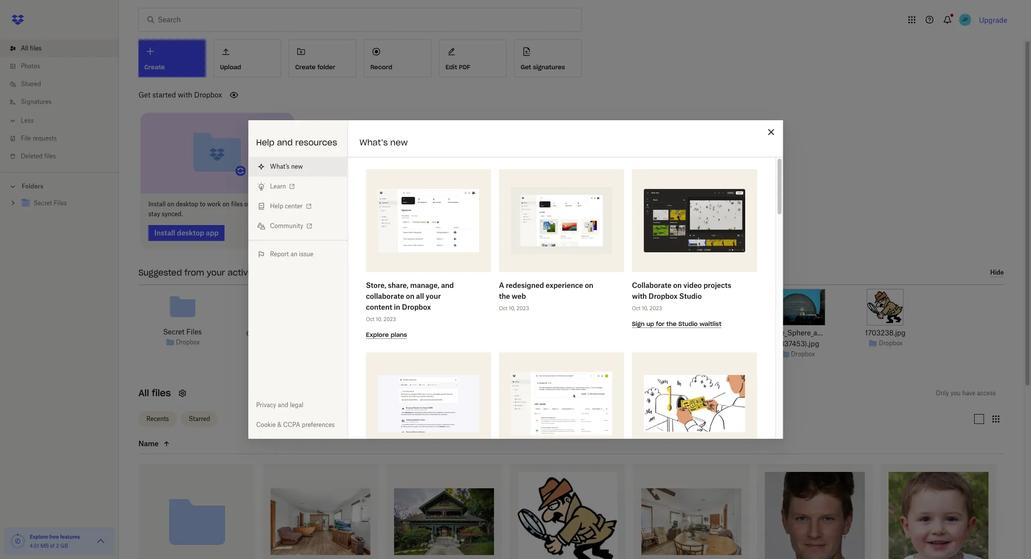 Task type: locate. For each thing, give the bounding box(es) containing it.
2023 down in
[[383, 316, 396, 322]]

on right experience
[[585, 281, 593, 289]]

and right 'offline'
[[264, 200, 274, 208]]

1 horizontal spatial oct
[[499, 305, 507, 311]]

what's new
[[360, 138, 408, 147], [270, 163, 303, 170]]

your inside store, share, manage, and collaborate on all your content in dropbox oct 10, 2023
[[426, 292, 441, 300]]

10, down web
[[509, 305, 515, 311]]

1703238.jpg link
[[865, 327, 906, 338]]

new
[[390, 138, 408, 147], [291, 163, 303, 170]]

help and resources
[[256, 138, 337, 147]]

the entry point screen of dropbox sign image
[[378, 189, 479, 252]]

what's
[[360, 138, 388, 147], [270, 163, 290, 170]]

dropbox link down 8837453).jpg
[[791, 349, 815, 359]]

1 horizontal spatial all
[[139, 387, 149, 398]]

2023 inside collaborate on video projects with dropbox studio oct 10, 2023
[[650, 305, 662, 311]]

all files
[[21, 45, 42, 52], [139, 387, 171, 398]]

oct up sign
[[632, 305, 640, 311]]

the_sphere_a… 8837453).jpg link
[[762, 327, 834, 349]]

all files up photos
[[21, 45, 42, 52]]

have
[[963, 389, 976, 397]]

on inside store, share, manage, and collaborate on all your content in dropbox oct 10, 2023
[[406, 292, 414, 300]]

explore inside explore free features 4.51 mb of 2 gb
[[30, 534, 48, 540]]

with down collaborate
[[632, 292, 647, 300]]

of
[[50, 543, 55, 549]]

1 horizontal spatial new
[[390, 138, 408, 147]]

all files link
[[8, 40, 119, 57]]

files inside list item
[[30, 45, 42, 52]]

10, up up
[[642, 305, 648, 311]]

0 horizontal spatial all
[[21, 45, 28, 52]]

preferences
[[302, 421, 335, 428]]

0 horizontal spatial explore
[[30, 534, 48, 540]]

dropbox link down alant_1.0.jpg
[[703, 349, 727, 359]]

and inside install on desktop to work on files offline and stay synced.
[[264, 200, 274, 208]]

0 horizontal spatial new
[[291, 163, 303, 170]]

privacy
[[256, 401, 276, 409]]

dropbox link down the 612x612.jpg on the bottom of page
[[615, 349, 639, 359]]

0 vertical spatial get
[[521, 63, 531, 71]]

manage,
[[410, 281, 439, 289]]

4570_universi… alant_1.0.jpg
[[684, 328, 736, 348]]

file, db165f6aaa73d95c9004256537e7037b-uncropped_scaled_within_1536_1152.webp row
[[634, 464, 749, 559]]

requests
[[33, 135, 57, 142]]

deleted files
[[21, 152, 56, 160]]

explore for explore plans
[[366, 331, 389, 338]]

&
[[277, 421, 282, 428]]

file requests
[[21, 135, 57, 142]]

the right for
[[666, 320, 677, 327]]

0 horizontal spatial 10,
[[376, 316, 382, 322]]

get signatures
[[521, 63, 565, 71]]

cookie & ccpa preferences button
[[248, 415, 347, 435]]

on left video
[[673, 281, 682, 289]]

file
[[21, 135, 31, 142]]

on right work
[[223, 200, 230, 208]]

upgrade link
[[979, 16, 1008, 24]]

file, download.jpeg row
[[881, 464, 997, 559]]

dropbox down 1703238.jpg 'link'
[[879, 339, 903, 347]]

quota usage element
[[10, 533, 26, 549]]

1 vertical spatial the
[[666, 320, 677, 327]]

dropbox link down download (1).jpeg link
[[352, 338, 376, 348]]

get
[[521, 63, 531, 71], [139, 91, 151, 99]]

0 horizontal spatial all files
[[21, 45, 42, 52]]

explore inside explore plans link
[[366, 331, 389, 338]]

free
[[49, 534, 59, 540]]

web
[[512, 292, 526, 300]]

2023 up for
[[650, 305, 662, 311]]

report an issue
[[270, 250, 314, 258]]

1 horizontal spatial all files
[[139, 387, 171, 398]]

your right 'from'
[[207, 267, 225, 277]]

get left signatures
[[521, 63, 531, 71]]

dropbox
[[194, 91, 222, 99], [649, 292, 678, 300], [402, 303, 431, 311], [176, 338, 200, 346], [352, 339, 376, 347], [879, 339, 903, 347], [440, 350, 464, 358], [528, 350, 551, 358], [615, 350, 639, 358], [703, 350, 727, 358], [791, 350, 815, 358]]

alant_1.0.jpg
[[690, 339, 730, 348]]

store, share, manage, and collaborate on all your content in dropbox oct 10, 2023
[[366, 281, 454, 322]]

8837453).jpg
[[776, 339, 820, 348]]

dropbox link down 1703238.jpg 'link'
[[879, 338, 903, 348]]

all inside list item
[[21, 45, 28, 52]]

edit
[[446, 63, 457, 71]]

1 horizontal spatial the
[[666, 320, 677, 327]]

and right 'manage,'
[[441, 281, 454, 289]]

1 horizontal spatial with
[[632, 292, 647, 300]]

get left the started at the left of the page
[[139, 91, 151, 99]]

collaborate on video projects with dropbox studio oct 10, 2023
[[632, 281, 731, 311]]

recents
[[146, 415, 169, 422]]

1 vertical spatial what's new
[[270, 163, 303, 170]]

name button
[[139, 438, 222, 450]]

oct down a
[[499, 305, 507, 311]]

0 vertical spatial your
[[207, 267, 225, 277]]

folder, secret files row
[[139, 464, 255, 559]]

0 vertical spatial all
[[21, 45, 28, 52]]

your
[[207, 267, 225, 277], [426, 292, 441, 300]]

1 horizontal spatial 10,
[[509, 305, 515, 311]]

1 vertical spatial with
[[632, 292, 647, 300]]

/screenshot 2023-11-13 at 10.51.08 am.png image
[[516, 289, 552, 325]]

1 vertical spatial new
[[291, 163, 303, 170]]

on up synced.
[[167, 200, 174, 208]]

get inside button
[[521, 63, 531, 71]]

shared link
[[8, 75, 119, 93]]

download (1).jpeg link
[[330, 327, 387, 338]]

0 horizontal spatial with
[[178, 91, 192, 99]]

studio left waitlist in the bottom right of the page
[[678, 320, 698, 327]]

redesigned
[[506, 281, 544, 289]]

report
[[270, 250, 289, 258]]

list
[[0, 34, 119, 172]]

download (1).jpeg
[[330, 328, 387, 337]]

and inside store, share, manage, and collaborate on all your content in dropbox oct 10, 2023
[[441, 281, 454, 289]]

cookie & ccpa preferences
[[256, 421, 335, 428]]

signatures
[[533, 63, 565, 71]]

0 vertical spatial help
[[256, 138, 274, 147]]

10, inside a redesigned experience on the web oct 10, 2023
[[509, 305, 515, 311]]

help
[[256, 138, 274, 147], [270, 202, 283, 210]]

edit pdf
[[446, 63, 470, 71]]

dropbox link down "/screenshot 2023-11-13 at 10.51.08 am.png" image
[[528, 349, 551, 359]]

0 vertical spatial new
[[390, 138, 408, 147]]

/download (1).jpeg image
[[340, 289, 377, 325]]

collaborate
[[632, 281, 672, 289]]

signatures
[[21, 98, 51, 105]]

experience
[[546, 281, 583, 289]]

file, download (1).jpeg row
[[757, 464, 873, 559]]

studio down video
[[679, 292, 702, 300]]

download.jpeg
[[246, 328, 294, 337]]

2 horizontal spatial oct
[[632, 305, 640, 311]]

2 horizontal spatial 2023
[[650, 305, 662, 311]]

dropbox link for the_sphere_a… 8837453).jpg
[[791, 349, 815, 359]]

0 horizontal spatial 2023
[[383, 316, 396, 322]]

oct up (1).jpeg
[[366, 316, 374, 322]]

help up what's new button
[[256, 138, 274, 147]]

dropbox right the started at the left of the page
[[194, 91, 222, 99]]

1 vertical spatial what's
[[270, 163, 290, 170]]

sign up for the studio waitlist link
[[632, 319, 721, 328]]

2023 inside a redesigned experience on the web oct 10, 2023
[[516, 305, 529, 311]]

dropbox link down /screenshot 2023-10-19 at 9.45.56 am.png image
[[440, 349, 464, 359]]

1 vertical spatial your
[[426, 292, 441, 300]]

with dropbox studio, users can collaborate on video projects image
[[644, 189, 745, 252]]

all up photos
[[21, 45, 28, 52]]

edit pdf button
[[439, 40, 507, 77]]

10, inside collaborate on video projects with dropbox studio oct 10, 2023
[[642, 305, 648, 311]]

name column header
[[139, 438, 237, 450]]

0 horizontal spatial get
[[139, 91, 151, 99]]

1 horizontal spatial get
[[521, 63, 531, 71]]

issue
[[299, 250, 314, 258]]

1 vertical spatial help
[[270, 202, 283, 210]]

on inside a redesigned experience on the web oct 10, 2023
[[585, 281, 593, 289]]

dash answer screen image
[[378, 375, 479, 432]]

help for help center
[[270, 202, 283, 210]]

1 horizontal spatial what's
[[360, 138, 388, 147]]

1 vertical spatial all files
[[139, 387, 171, 398]]

secret
[[163, 327, 185, 336]]

1 horizontal spatial your
[[426, 292, 441, 300]]

2023
[[516, 305, 529, 311], [650, 305, 662, 311], [383, 316, 396, 322]]

0 horizontal spatial what's
[[270, 163, 290, 170]]

store,
[[366, 281, 386, 289]]

1 horizontal spatial 2023
[[516, 305, 529, 311]]

files up recents
[[152, 387, 171, 398]]

0 vertical spatial the
[[499, 292, 510, 300]]

all
[[21, 45, 28, 52], [139, 387, 149, 398]]

with right the started at the left of the page
[[178, 91, 192, 99]]

dropbox link down secret files link
[[176, 337, 200, 347]]

to
[[200, 200, 205, 208]]

dropbox down alant_1.0.jpg
[[703, 350, 727, 358]]

0 horizontal spatial the
[[499, 292, 510, 300]]

1 vertical spatial get
[[139, 91, 151, 99]]

10,
[[509, 305, 515, 311], [642, 305, 648, 311], [376, 316, 382, 322]]

install on desktop to work on files offline and stay synced.
[[148, 200, 274, 217]]

2 horizontal spatial 10,
[[642, 305, 648, 311]]

dropbox down download (1).jpeg link
[[352, 339, 376, 347]]

2
[[56, 543, 59, 549]]

sign
[[632, 320, 645, 327]]

for
[[656, 320, 665, 327]]

all up recents
[[139, 387, 149, 398]]

help left center
[[270, 202, 283, 210]]

your right all
[[426, 292, 441, 300]]

upgrade
[[979, 16, 1008, 24]]

folder
[[318, 63, 335, 71]]

0 vertical spatial with
[[178, 91, 192, 99]]

612x612.jpg
[[609, 339, 648, 348]]

the down a
[[499, 292, 510, 300]]

less image
[[8, 116, 18, 126]]

dropbox ai helps users search for files in their folders image
[[511, 372, 612, 435]]

the
[[499, 292, 510, 300], [666, 320, 677, 327]]

1 horizontal spatial what's new
[[360, 138, 408, 147]]

10, down content
[[376, 316, 382, 322]]

studio
[[679, 292, 702, 300], [678, 320, 698, 327]]

0 vertical spatial explore
[[366, 331, 389, 338]]

1 horizontal spatial explore
[[366, 331, 389, 338]]

files left 'offline'
[[231, 200, 243, 208]]

dropbox inside store, share, manage, and collaborate on all your content in dropbox oct 10, 2023
[[402, 303, 431, 311]]

files up photos
[[30, 45, 42, 52]]

2023 down web
[[516, 305, 529, 311]]

on left all
[[406, 292, 414, 300]]

1 vertical spatial explore
[[30, 534, 48, 540]]

content
[[366, 303, 392, 311]]

istockphoto- 6…-612x612.jpg
[[596, 328, 648, 348]]

help for help and resources
[[256, 138, 274, 147]]

dropbox down all
[[402, 303, 431, 311]]

dropbox down collaborate
[[649, 292, 678, 300]]

0 vertical spatial studio
[[679, 292, 702, 300]]

0 horizontal spatial what's new
[[270, 163, 303, 170]]

dropbox down secret files link
[[176, 338, 200, 346]]

name
[[139, 439, 159, 448]]

/istockphoto 610015062 612x612.jpg image
[[604, 289, 640, 325]]

offline
[[244, 200, 262, 208]]

all files up recents
[[139, 387, 171, 398]]

oct inside store, share, manage, and collaborate on all your content in dropbox oct 10, 2023
[[366, 316, 374, 322]]

0 vertical spatial all files
[[21, 45, 42, 52]]

0 vertical spatial what's
[[360, 138, 388, 147]]

new inside button
[[291, 163, 303, 170]]

0 horizontal spatial oct
[[366, 316, 374, 322]]

/screenshot 2023-10-19 at 9.45.56 am.png image
[[428, 289, 464, 325]]

what's inside what's new button
[[270, 163, 290, 170]]

10, inside store, share, manage, and collaborate on all your content in dropbox oct 10, 2023
[[376, 316, 382, 322]]

studio inside collaborate on video projects with dropbox studio oct 10, 2023
[[679, 292, 702, 300]]



Task type: vqa. For each thing, say whether or not it's contained in the screenshot.
Share popup button
no



Task type: describe. For each thing, give the bounding box(es) containing it.
(1).jpeg
[[364, 328, 387, 337]]

get for get started with dropbox
[[139, 91, 151, 99]]

a
[[499, 281, 504, 289]]

explore free features 4.51 mb of 2 gb
[[30, 534, 80, 549]]

dropbox down the 612x612.jpg on the bottom of page
[[615, 350, 639, 358]]

oct inside collaborate on video projects with dropbox studio oct 10, 2023
[[632, 305, 640, 311]]

file, 52f9044b7e2655d26eb85c0b2abdc392-uncropped_scaled_within_1536_1152.webp row
[[263, 464, 378, 559]]

4570_universi… alant_1.0.jpg link
[[674, 327, 746, 349]]

learn link
[[248, 177, 347, 196]]

what's new inside what's new button
[[270, 163, 303, 170]]

less
[[21, 117, 34, 124]]

privacy and legal
[[256, 401, 304, 409]]

record button
[[364, 40, 431, 77]]

all files list item
[[0, 40, 119, 57]]

files
[[186, 327, 202, 336]]

features
[[60, 534, 80, 540]]

6…-
[[596, 339, 609, 348]]

a redesigned experience on the web oct 10, 2023
[[499, 281, 593, 311]]

center
[[285, 202, 303, 210]]

started
[[152, 91, 176, 99]]

with inside collaborate on video projects with dropbox studio oct 10, 2023
[[632, 292, 647, 300]]

in
[[394, 303, 400, 311]]

mb
[[40, 543, 49, 549]]

dropbox link for 4570_universi… alant_1.0.jpg
[[703, 349, 727, 359]]

istockphoto-
[[601, 328, 643, 337]]

help and resources dialog
[[248, 120, 783, 559]]

synced.
[[162, 210, 183, 217]]

file, 4570_university_ave____pierre_galant_1.0.jpg row
[[386, 464, 502, 559]]

legal
[[290, 401, 304, 409]]

dropbox link for 1703238.jpg
[[879, 338, 903, 348]]

and up what's new button
[[277, 138, 293, 147]]

photos
[[21, 62, 40, 70]]

learn
[[270, 183, 286, 190]]

create
[[295, 63, 316, 71]]

dropbox down "/screenshot 2023-11-13 at 10.51.08 am.png" image
[[528, 350, 551, 358]]

share,
[[388, 281, 408, 289]]

activity
[[228, 267, 258, 277]]

install
[[148, 200, 166, 208]]

dropbox down /screenshot 2023-10-19 at 9.45.56 am.png image
[[440, 350, 464, 358]]

stay
[[148, 210, 160, 217]]

4.51
[[30, 543, 39, 549]]

get for get signatures
[[521, 63, 531, 71]]

file, 1703238.jpg row
[[510, 464, 626, 559]]

collaborate
[[366, 292, 404, 300]]

shared
[[21, 80, 41, 88]]

on inside collaborate on video projects with dropbox studio oct 10, 2023
[[673, 281, 682, 289]]

suggested
[[139, 267, 182, 277]]

explore plans link
[[366, 330, 407, 339]]

file requests link
[[8, 130, 119, 147]]

create folder
[[295, 63, 335, 71]]

list containing all files
[[0, 34, 119, 172]]

dropbox link for download (1).jpeg
[[352, 338, 376, 348]]

folders
[[22, 183, 43, 190]]

community link
[[248, 216, 347, 236]]

/the_sphere_at_the_venetian_resort_(53098837453).jpg image
[[770, 289, 825, 325]]

1 vertical spatial all
[[139, 387, 149, 398]]

files inside install on desktop to work on files offline and stay synced.
[[231, 200, 243, 208]]

plans
[[391, 331, 407, 338]]

record
[[371, 63, 392, 71]]

/1703238.jpg image
[[867, 289, 904, 325]]

up
[[646, 320, 654, 327]]

only you have access
[[936, 389, 996, 397]]

download.jpeg link
[[246, 327, 294, 338]]

community
[[270, 222, 303, 230]]

files right deleted
[[44, 152, 56, 160]]

0 vertical spatial what's new
[[360, 138, 408, 147]]

report an issue link
[[248, 244, 347, 264]]

download
[[330, 328, 362, 337]]

2023 inside store, share, manage, and collaborate on all your content in dropbox oct 10, 2023
[[383, 316, 396, 322]]

access
[[977, 389, 996, 397]]

all
[[416, 292, 424, 300]]

dropbox down 8837453).jpg
[[791, 350, 815, 358]]

recents button
[[139, 411, 177, 427]]

deleted
[[21, 152, 43, 160]]

the all files section of dropbox image
[[511, 187, 612, 254]]

starred
[[189, 415, 210, 422]]

4570_universi…
[[684, 328, 736, 337]]

pdf
[[459, 63, 470, 71]]

1703238.jpg
[[865, 328, 906, 337]]

you
[[951, 389, 961, 397]]

an
[[291, 250, 298, 258]]

dropbox inside collaborate on video projects with dropbox studio oct 10, 2023
[[649, 292, 678, 300]]

/4570_university_ave____pierre_galant_1.0.jpg image
[[683, 289, 737, 325]]

dropbox link for secret files
[[176, 337, 200, 347]]

istockphoto- 6…-612x612.jpg link
[[586, 327, 658, 349]]

get signatures button
[[514, 40, 582, 77]]

oct inside a redesigned experience on the web oct 10, 2023
[[499, 305, 507, 311]]

from
[[185, 267, 204, 277]]

video
[[683, 281, 702, 289]]

privacy and legal link
[[248, 395, 347, 415]]

1 vertical spatial studio
[[678, 320, 698, 327]]

dropbox link for istockphoto- 6…-612x612.jpg
[[615, 349, 639, 359]]

explore for explore free features 4.51 mb of 2 gb
[[30, 534, 48, 540]]

deleted files link
[[8, 147, 119, 165]]

0 horizontal spatial your
[[207, 267, 225, 277]]

and left legal
[[278, 401, 288, 409]]

someone looking at a paper coupon image
[[644, 375, 745, 432]]

create folder button
[[289, 40, 356, 77]]

only
[[936, 389, 949, 397]]

help center link
[[248, 196, 347, 216]]

the_sphere_a…
[[772, 328, 823, 337]]

photos link
[[8, 57, 119, 75]]

/download.jpeg image
[[252, 289, 289, 325]]

folders button
[[0, 179, 119, 193]]

work
[[207, 200, 221, 208]]

cookie
[[256, 421, 276, 428]]

the_sphere_a… 8837453).jpg
[[772, 328, 823, 348]]

gb
[[60, 543, 68, 549]]

all files inside list item
[[21, 45, 42, 52]]

the inside a redesigned experience on the web oct 10, 2023
[[499, 292, 510, 300]]

help center
[[270, 202, 303, 210]]

dropbox image
[[8, 10, 28, 30]]



